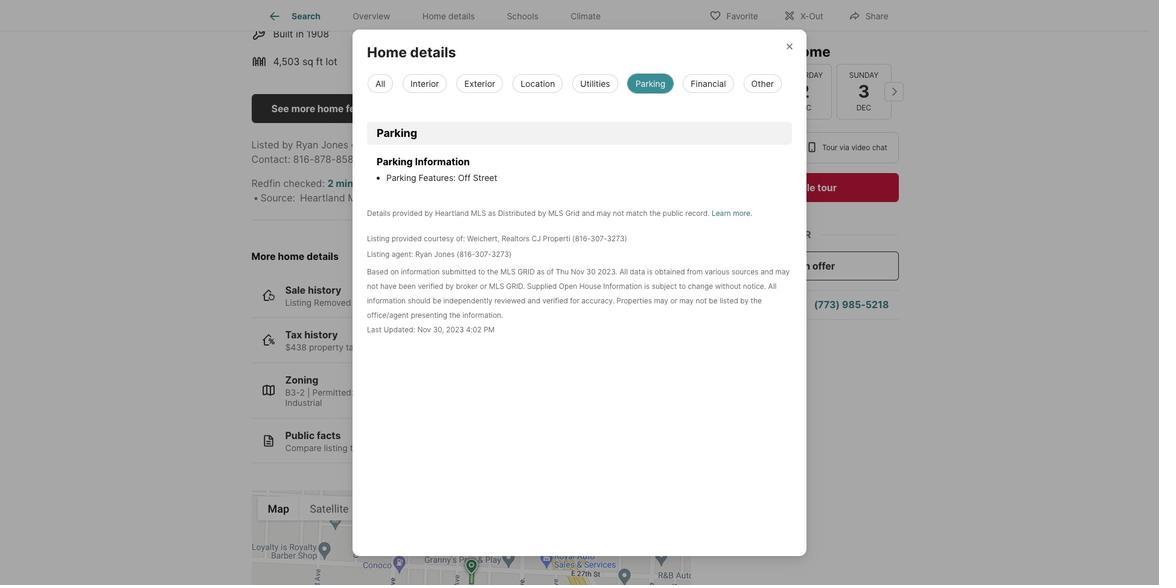 Task type: vqa. For each thing, say whether or not it's contained in the screenshot.
the top (816-
yes



Task type: locate. For each thing, give the bounding box(es) containing it.
listing up based
[[367, 250, 390, 259]]

0 vertical spatial 3273)
[[607, 234, 627, 243]]

0 vertical spatial public
[[663, 209, 684, 218]]

public
[[663, 209, 684, 218], [360, 443, 385, 453]]

1 vertical spatial weichert,
[[467, 234, 500, 243]]

0 vertical spatial 307-
[[591, 234, 607, 243]]

0 horizontal spatial 3273)
[[491, 250, 512, 259]]

2 for zoning b3-2 | permitted: multi-family, short-term rentals, commercial, industrial
[[300, 388, 305, 398]]

0 horizontal spatial cj
[[447, 139, 459, 151]]

to inside the public facts compare listing to public record, refreshed 09/28/2023
[[350, 443, 358, 453]]

details up home details 'element'
[[448, 11, 475, 21]]

2 horizontal spatial home
[[792, 43, 831, 60]]

in for tour
[[753, 143, 759, 152]]

1 horizontal spatial information
[[603, 282, 642, 291]]

tour right schedule
[[818, 182, 837, 194]]

1 horizontal spatial dec
[[857, 103, 871, 112]]

dec inside the saturday 2 dec
[[797, 103, 812, 112]]

tour in person option
[[710, 132, 798, 164]]

as inside redfin checked: 2 minutes ago (nov 30, 2023 at 4:02pm) • source: heartland mls as distributed by mls grid
[[371, 192, 381, 204]]

307- down listing provided courtesy of: weichert, realtors cj properti (816-307-3273)
[[475, 250, 491, 259]]

jones down 'courtesy'
[[434, 250, 455, 259]]

b3-
[[285, 388, 300, 398]]

1 vertical spatial public
[[360, 443, 385, 453]]

to for on
[[478, 267, 485, 277]]

weichert, up the 'ago'
[[360, 139, 404, 151]]

by down 'features:'
[[437, 192, 448, 204]]

public inside the public facts compare listing to public record, refreshed 09/28/2023
[[360, 443, 385, 453]]

1 vertical spatial verified
[[543, 296, 568, 306]]

0 vertical spatial information
[[415, 156, 470, 168]]

1 horizontal spatial cj
[[532, 234, 541, 243]]

parking right utilities
[[636, 78, 666, 88]]

home
[[423, 11, 446, 21], [367, 44, 407, 61]]

all left data
[[620, 267, 628, 277]]

2 vertical spatial home
[[278, 251, 305, 263]]

all up features
[[376, 78, 385, 88]]

or down subject
[[670, 296, 677, 306]]

listing inside sale history listing removed on may 17, 2016
[[285, 298, 312, 308]]

information inside based on information submitted to the mls grid as of thu nov 30 2023. all data is obtained from various sources and may not have been verified by broker or mls grid. supplied open house information is subject to change without notice. all information should be independently reviewed and verified for accuracy. properties may or may not be listed by the office/agent presenting the information. last updated: nov 30, 2023 4:02 pm
[[603, 282, 642, 291]]

ryan up contact: 816-878-8589
[[296, 139, 318, 151]]

be left listed
[[709, 296, 718, 306]]

2 vertical spatial details
[[307, 251, 339, 263]]

0 vertical spatial jones
[[321, 139, 349, 151]]

3273) down match on the top of page
[[607, 234, 627, 243]]

cj down details provided by heartland mls as distributed by mls grid and may not match the public record. learn more.
[[532, 234, 541, 243]]

(816- down 'of:'
[[457, 250, 475, 259]]

video
[[852, 143, 870, 152]]

climate tab
[[555, 2, 617, 31]]

0 vertical spatial 2
[[799, 81, 810, 102]]

2023 inside based on information submitted to the mls grid as of thu nov 30 2023. all data is obtained from various sources and may not have been verified by broker or mls grid. supplied open house information is subject to change without notice. all information should be independently reviewed and verified for accuracy. properties may or may not be listed by the office/agent presenting the information. last updated: nov 30, 2023 4:02 pm
[[446, 325, 464, 335]]

1 vertical spatial tour
[[818, 182, 837, 194]]

2 left the |
[[300, 388, 305, 398]]

tour for schedule
[[818, 182, 837, 194]]

jones
[[321, 139, 349, 151], [434, 250, 455, 259]]

2 left minutes
[[328, 177, 334, 190]]

home details
[[423, 11, 475, 21], [367, 44, 456, 61]]

0 horizontal spatial not
[[367, 282, 378, 291]]

see more home features button
[[251, 94, 405, 123]]

0 horizontal spatial as
[[371, 192, 381, 204]]

menu bar
[[258, 497, 359, 521]]

person
[[761, 143, 786, 152]]

go tour this home
[[710, 43, 831, 60]]

1 vertical spatial grid
[[566, 209, 580, 218]]

street
[[473, 173, 497, 183]]

2 inside zoning b3-2 | permitted: multi-family, short-term rentals, commercial, industrial
[[300, 388, 305, 398]]

details provided by heartland mls as distributed by mls grid and may not match the public record. learn more.
[[367, 209, 753, 218]]

3273) down listing provided courtesy of: weichert, realtors cj properti (816-307-3273)
[[491, 250, 512, 259]]

or
[[797, 229, 811, 241]]

1 horizontal spatial nov
[[571, 267, 585, 277]]

1 vertical spatial as
[[488, 209, 496, 218]]

home inside tab
[[423, 11, 446, 21]]

1 vertical spatial jones
[[434, 250, 455, 259]]

2 tour from the left
[[822, 143, 838, 152]]

provided right details
[[393, 209, 423, 218]]

in right paid in the bottom of the page
[[389, 343, 396, 353]]

1 dec from the left
[[797, 103, 812, 112]]

the left grid at the top left of the page
[[487, 267, 499, 277]]

in inside option
[[753, 143, 759, 152]]

0 vertical spatial or
[[480, 282, 487, 291]]

1 horizontal spatial and
[[582, 209, 595, 218]]

to right subject
[[679, 282, 686, 291]]

1 horizontal spatial public
[[663, 209, 684, 218]]

0 horizontal spatial 2
[[300, 388, 305, 398]]

saturday 2 dec
[[785, 70, 823, 112]]

fee
[[581, 28, 595, 40]]

by right ask
[[740, 296, 749, 306]]

1 horizontal spatial jones
[[434, 250, 455, 259]]

1 horizontal spatial tour
[[822, 143, 838, 152]]

and left match on the top of page
[[582, 209, 595, 218]]

listing
[[324, 443, 348, 453]]

0 horizontal spatial weichert,
[[360, 139, 404, 151]]

ryan inside home details "dialog"
[[415, 250, 432, 259]]

parking information parking features: off street
[[377, 156, 497, 183]]

all right notice.
[[768, 282, 777, 291]]

provided up agent:
[[392, 234, 422, 243]]

home details inside home details 'element'
[[367, 44, 456, 61]]

2 minutes ago link
[[328, 177, 394, 190], [328, 177, 394, 190]]

history up removed
[[308, 284, 341, 296]]

location
[[521, 78, 555, 88]]

jones up 878-
[[321, 139, 349, 151]]

list box
[[367, 73, 792, 102], [710, 132, 899, 164]]

(773)
[[814, 299, 840, 311]]

0 vertical spatial provided
[[393, 209, 423, 218]]

(816- down details provided by heartland mls as distributed by mls grid and may not match the public record. learn more.
[[572, 234, 591, 243]]

distributed inside redfin checked: 2 minutes ago (nov 30, 2023 at 4:02pm) • source: heartland mls as distributed by mls grid
[[384, 192, 434, 204]]

weichert, right 'of:'
[[467, 234, 500, 243]]

and down supplied
[[528, 296, 540, 306]]

1 vertical spatial listing
[[367, 250, 390, 259]]

30, down presenting
[[433, 325, 444, 335]]

agent:
[[392, 250, 413, 259]]

in left person
[[753, 143, 759, 152]]

1 vertical spatial history
[[304, 329, 338, 341]]

1 horizontal spatial be
[[709, 296, 718, 306]]

$438
[[285, 343, 307, 353]]

1 horizontal spatial properti
[[543, 234, 570, 243]]

2 down saturday
[[799, 81, 810, 102]]

schools tab
[[491, 2, 555, 31]]

by up listing provided courtesy of: weichert, realtors cj properti (816-307-3273)
[[538, 209, 546, 218]]

(816-
[[572, 234, 591, 243], [457, 250, 475, 259]]

0 horizontal spatial tour
[[732, 43, 760, 60]]

on up have
[[390, 267, 399, 277]]

public left record,
[[360, 443, 385, 453]]

compare
[[285, 443, 322, 453]]

home details for 'home details' tab
[[423, 11, 475, 21]]

information up properties
[[603, 282, 642, 291]]

short-
[[410, 388, 435, 398]]

history up property
[[304, 329, 338, 341]]

tour left via on the right of page
[[822, 143, 838, 152]]

0 horizontal spatial tour
[[735, 143, 751, 152]]

is down data
[[644, 282, 650, 291]]

history for sale history
[[308, 284, 341, 296]]

satellite button
[[300, 497, 359, 521]]

1 horizontal spatial 3273)
[[607, 234, 627, 243]]

ask
[[722, 299, 740, 311]]

home up home details 'element'
[[423, 11, 446, 21]]

reviewed
[[495, 296, 526, 306]]

schedule tour
[[772, 182, 837, 194]]

30, inside redfin checked: 2 minutes ago (nov 30, 2023 at 4:02pm) • source: heartland mls as distributed by mls grid
[[421, 177, 436, 190]]

list box up 'schedule tour' button
[[710, 132, 899, 164]]

realtors up the parking information parking features: off street
[[406, 139, 444, 151]]

by up 'courtesy'
[[425, 209, 433, 218]]

1 vertical spatial ryan
[[415, 250, 432, 259]]

grid up thu
[[566, 209, 580, 218]]

history for tax history
[[304, 329, 338, 341]]

and up notice.
[[761, 267, 774, 277]]

ryan for by
[[296, 139, 318, 151]]

None button
[[717, 63, 772, 120], [777, 64, 832, 120], [837, 64, 892, 120], [717, 63, 772, 120], [777, 64, 832, 120], [837, 64, 892, 120]]

home down the overview tab
[[367, 44, 407, 61]]

record.
[[686, 209, 710, 218]]

2 horizontal spatial to
[[679, 282, 686, 291]]

2 vertical spatial as
[[537, 267, 545, 277]]

1 vertical spatial in
[[753, 143, 759, 152]]

as left of
[[537, 267, 545, 277]]

1 horizontal spatial 307-
[[591, 234, 607, 243]]

0 vertical spatial distributed
[[384, 192, 434, 204]]

to for facts
[[350, 443, 358, 453]]

listing for listing agent: ryan jones (816-307-3273)
[[367, 250, 390, 259]]

1 vertical spatial •
[[253, 192, 259, 204]]

0 horizontal spatial realtors
[[406, 139, 444, 151]]

•
[[350, 139, 356, 151], [253, 192, 259, 204]]

details inside 'element'
[[410, 44, 456, 61]]

out
[[809, 11, 823, 21]]

grid down 4:02pm) at the top left of the page
[[474, 192, 493, 204]]

ryan right agent:
[[415, 250, 432, 259]]

be up presenting
[[433, 296, 441, 306]]

contact:
[[251, 153, 290, 165]]

information up office/agent at bottom left
[[367, 296, 406, 306]]

1 horizontal spatial realtors
[[502, 234, 530, 243]]

distributed up listing provided courtesy of: weichert, realtors cj properti (816-307-3273)
[[498, 209, 536, 218]]

in right 'built'
[[296, 28, 304, 40]]

2 inside the saturday 2 dec
[[799, 81, 810, 102]]

heartland inside redfin checked: 2 minutes ago (nov 30, 2023 at 4:02pm) • source: heartland mls as distributed by mls grid
[[300, 192, 345, 204]]

home details up home details 'element'
[[423, 11, 475, 21]]

verified down open
[[543, 296, 568, 306]]

rentals,
[[457, 388, 489, 398]]

based on information submitted to the mls grid as of thu nov 30 2023. all data is obtained from various sources and may not have been verified by broker or mls grid. supplied open house information is subject to change without notice. all information should be independently reviewed and verified for accuracy. properties may or may not be listed by the office/agent presenting the information. last updated: nov 30, 2023 4:02 pm
[[367, 267, 790, 335]]

in for built
[[296, 28, 304, 40]]

1 vertical spatial realtors
[[502, 234, 530, 243]]

information
[[401, 267, 440, 277], [367, 296, 406, 306]]

1 vertical spatial on
[[354, 298, 364, 308]]

1 vertical spatial heartland
[[435, 209, 469, 218]]

search
[[292, 11, 321, 21]]

information up been
[[401, 267, 440, 277]]

0 vertical spatial history
[[308, 284, 341, 296]]

878-
[[314, 153, 336, 165]]

1 horizontal spatial on
[[390, 267, 399, 277]]

0 horizontal spatial home
[[367, 44, 407, 61]]

tour via video chat
[[822, 143, 887, 152]]

2016
[[398, 298, 417, 308]]

not down based
[[367, 282, 378, 291]]

tour up friday
[[732, 43, 760, 60]]

1 horizontal spatial tour
[[818, 182, 837, 194]]

0 vertical spatial home
[[792, 43, 831, 60]]

1 tour from the left
[[735, 143, 751, 152]]

0 horizontal spatial 307-
[[475, 250, 491, 259]]

subject
[[652, 282, 677, 291]]

listing agent: ryan jones (816-307-3273)
[[367, 250, 512, 259]]

dec down 3 at the top right
[[857, 103, 871, 112]]

dec for 2
[[797, 103, 812, 112]]

1 vertical spatial 2
[[328, 177, 334, 190]]

1 vertical spatial and
[[761, 267, 774, 277]]

list box down 'fee'
[[367, 73, 792, 102]]

1 horizontal spatial 2
[[328, 177, 334, 190]]

0 horizontal spatial to
[[350, 443, 358, 453]]

30, inside based on information submitted to the mls grid as of thu nov 30 2023. all data is obtained from various sources and may not have been verified by broker or mls grid. supplied open house information is subject to change without notice. all information should be independently reviewed and verified for accuracy. properties may or may not be listed by the office/agent presenting the information. last updated: nov 30, 2023 4:02 pm
[[433, 325, 444, 335]]

30
[[587, 267, 596, 277]]

0 horizontal spatial information
[[415, 156, 470, 168]]

the down independently at the left of page
[[449, 311, 461, 320]]

or right 'broker'
[[480, 282, 487, 291]]

2 horizontal spatial as
[[537, 267, 545, 277]]

distributed
[[384, 192, 434, 204], [498, 209, 536, 218]]

interior
[[411, 78, 439, 88]]

tour left person
[[735, 143, 751, 152]]

features
[[346, 103, 385, 115]]

details up removed
[[307, 251, 339, 263]]

properti down details provided by heartland mls as distributed by mls grid and may not match the public record. learn more.
[[543, 234, 570, 243]]

2 vertical spatial 2
[[300, 388, 305, 398]]

without
[[715, 282, 741, 291]]

1 vertical spatial details
[[410, 44, 456, 61]]

list box containing tour in person
[[710, 132, 899, 164]]

not down the change
[[696, 296, 707, 306]]

provided for listing
[[392, 234, 422, 243]]

history inside sale history listing removed on may 17, 2016
[[308, 284, 341, 296]]

2 inside redfin checked: 2 minutes ago (nov 30, 2023 at 4:02pm) • source: heartland mls as distributed by mls grid
[[328, 177, 334, 190]]

tour for tour in person
[[735, 143, 751, 152]]

distributed down (nov in the top of the page
[[384, 192, 434, 204]]

home details inside 'home details' tab
[[423, 11, 475, 21]]

2022
[[399, 343, 419, 353]]

details for home details 'element'
[[410, 44, 456, 61]]

nov left 30
[[571, 267, 585, 277]]

history inside tax history $438 property taxes paid in 2022
[[304, 329, 338, 341]]

2 vertical spatial in
[[389, 343, 396, 353]]

record,
[[387, 443, 415, 453]]

1 horizontal spatial distributed
[[498, 209, 536, 218]]

start
[[773, 260, 797, 272]]

home details element
[[367, 29, 471, 61]]

(nov
[[397, 177, 419, 190]]

realtors
[[406, 139, 444, 151], [502, 234, 530, 243]]

• inside redfin checked: 2 minutes ago (nov 30, 2023 at 4:02pm) • source: heartland mls as distributed by mls grid
[[253, 192, 259, 204]]

home details up interior
[[367, 44, 456, 61]]

listing provided courtesy of: weichert, realtors cj properti (816-307-3273)
[[367, 234, 627, 243]]

0 horizontal spatial home
[[278, 251, 305, 263]]

to right submitted
[[478, 267, 485, 277]]

tour inside 'schedule tour' button
[[818, 182, 837, 194]]

as up details
[[371, 192, 381, 204]]

offer
[[813, 260, 835, 272]]

816-
[[293, 153, 314, 165]]

1 horizontal spatial home
[[423, 11, 446, 21]]

listing for listing provided courtesy of: weichert, realtors cj properti (816-307-3273)
[[367, 234, 390, 243]]

0 vertical spatial grid
[[474, 192, 493, 204]]

a
[[742, 299, 748, 311]]

on
[[390, 267, 399, 277], [354, 298, 364, 308]]

• down redfin at the top of the page
[[253, 192, 259, 204]]

tab list containing search
[[251, 0, 627, 31]]

by up 816-
[[282, 139, 293, 151]]

2023 left 4:02
[[446, 325, 464, 335]]

it's
[[710, 208, 720, 217]]

permitted:
[[312, 388, 354, 398]]

overview tab
[[337, 2, 406, 31]]

listing down sale
[[285, 298, 312, 308]]

0 vertical spatial home
[[423, 11, 446, 21]]

dec inside sunday 3 dec
[[857, 103, 871, 112]]

details inside tab
[[448, 11, 475, 21]]

0 vertical spatial to
[[478, 267, 485, 277]]

home inside 'element'
[[367, 44, 407, 61]]

as up listing provided courtesy of: weichert, realtors cj properti (816-307-3273)
[[488, 209, 496, 218]]

details for 'home details' tab
[[448, 11, 475, 21]]

0 vertical spatial list box
[[367, 73, 792, 102]]

0 vertical spatial cj
[[447, 139, 459, 151]]

1 horizontal spatial •
[[350, 139, 356, 151]]

0 vertical spatial tour
[[732, 43, 760, 60]]

submitted
[[442, 267, 476, 277]]

30, right (nov in the top of the page
[[421, 177, 436, 190]]

realtors up grid at the top left of the page
[[502, 234, 530, 243]]

2 horizontal spatial all
[[768, 282, 777, 291]]

jones inside home details "dialog"
[[434, 250, 455, 259]]

lot
[[326, 55, 337, 68]]

previous image
[[705, 82, 724, 101]]

from
[[687, 267, 703, 277]]

not left match on the top of page
[[613, 209, 624, 218]]

properti up street
[[462, 139, 498, 151]]

verified up 'should'
[[418, 282, 444, 291]]

listing down details
[[367, 234, 390, 243]]

nov down presenting
[[417, 325, 431, 335]]

0 horizontal spatial on
[[354, 298, 364, 308]]

tab list
[[251, 0, 627, 31]]

to
[[478, 267, 485, 277], [679, 282, 686, 291], [350, 443, 358, 453]]

heartland up 'of:'
[[435, 209, 469, 218]]

all inside list box
[[376, 78, 385, 88]]

1 horizontal spatial ryan
[[415, 250, 432, 259]]

0 vertical spatial verified
[[418, 282, 444, 291]]

next image
[[884, 82, 904, 101]]

tour for tour via video chat
[[822, 143, 838, 152]]

in inside tax history $438 property taxes paid in 2022
[[389, 343, 396, 353]]

updated:
[[384, 325, 415, 335]]

parking
[[636, 78, 666, 88], [377, 126, 417, 139], [377, 156, 413, 168], [386, 173, 416, 183]]

2023 left at
[[439, 177, 463, 190]]

by
[[282, 139, 293, 151], [437, 192, 448, 204], [425, 209, 433, 218], [538, 209, 546, 218], [446, 282, 454, 291], [740, 296, 749, 306]]

on left may
[[354, 298, 364, 308]]

list box inside home details "dialog"
[[367, 73, 792, 102]]

list box containing all
[[367, 73, 792, 102]]

• up '8589'
[[350, 139, 356, 151]]

2 vertical spatial to
[[350, 443, 358, 453]]

friday 1
[[732, 70, 757, 102]]

2 dec from the left
[[857, 103, 871, 112]]

1 vertical spatial home details
[[367, 44, 456, 61]]

1 vertical spatial provided
[[392, 234, 422, 243]]

zoning b3-2 | permitted: multi-family, short-term rentals, commercial, industrial
[[285, 374, 541, 408]]

grid
[[474, 192, 493, 204], [566, 209, 580, 218]]

1 vertical spatial distributed
[[498, 209, 536, 218]]

anytime
[[764, 208, 791, 217]]

open
[[559, 282, 577, 291]]

0 vertical spatial (816-
[[572, 234, 591, 243]]

307- up 30
[[591, 234, 607, 243]]

sunday
[[849, 70, 879, 80]]

heartland down checked:
[[300, 192, 345, 204]]



Task type: describe. For each thing, give the bounding box(es) containing it.
accuracy.
[[582, 296, 615, 306]]

of
[[547, 267, 554, 277]]

4,503
[[273, 55, 300, 68]]

source:
[[261, 192, 295, 204]]

grid
[[518, 267, 535, 277]]

0 vertical spatial nov
[[571, 267, 585, 277]]

dec for 3
[[857, 103, 871, 112]]

at
[[465, 177, 474, 190]]

industrial
[[285, 398, 322, 408]]

may down the change
[[680, 296, 694, 306]]

presenting
[[411, 311, 447, 320]]

change
[[688, 282, 713, 291]]

0 vertical spatial and
[[582, 209, 595, 218]]

1 vertical spatial not
[[367, 282, 378, 291]]

refreshed
[[418, 443, 456, 453]]

2 vertical spatial not
[[696, 296, 707, 306]]

office/agent
[[367, 311, 409, 320]]

jones for •
[[321, 139, 349, 151]]

broker
[[456, 282, 478, 291]]

see
[[271, 103, 289, 115]]

(773) 985-5218 link
[[814, 299, 889, 311]]

0 horizontal spatial verified
[[418, 282, 444, 291]]

match
[[626, 209, 648, 218]]

supplied
[[527, 282, 557, 291]]

public inside home details "dialog"
[[663, 209, 684, 218]]

term
[[435, 388, 455, 398]]

may left match on the top of page
[[597, 209, 611, 218]]

realtors inside home details "dialog"
[[502, 234, 530, 243]]

features:
[[419, 173, 456, 183]]

on inside sale history listing removed on may 17, 2016
[[354, 298, 364, 308]]

0 vertical spatial properti
[[462, 139, 498, 151]]

2 for redfin checked: 2 minutes ago (nov 30, 2023 at 4:02pm) • source: heartland mls as distributed by mls grid
[[328, 177, 334, 190]]

1 vertical spatial information
[[367, 296, 406, 306]]

notice.
[[743, 282, 766, 291]]

multi-
[[356, 388, 380, 398]]

0 horizontal spatial or
[[480, 282, 487, 291]]

redfin checked: 2 minutes ago (nov 30, 2023 at 4:02pm) • source: heartland mls as distributed by mls grid
[[251, 177, 515, 204]]

4:02
[[466, 325, 482, 335]]

|
[[307, 388, 310, 398]]

financial
[[691, 78, 726, 88]]

of:
[[456, 234, 465, 243]]

3%
[[499, 28, 513, 40]]

cj inside home details "dialog"
[[532, 234, 541, 243]]

last
[[367, 325, 382, 335]]

saturday
[[785, 70, 823, 80]]

home for 'home details' tab
[[423, 11, 446, 21]]

0 vertical spatial is
[[647, 267, 653, 277]]

2 vertical spatial all
[[768, 282, 777, 291]]

information.
[[463, 311, 503, 320]]

tax
[[285, 329, 302, 341]]

information inside the parking information parking features: off street
[[415, 156, 470, 168]]

courtesy
[[424, 234, 454, 243]]

1 be from the left
[[433, 296, 441, 306]]

parking down features
[[377, 126, 417, 139]]

grid inside home details "dialog"
[[566, 209, 580, 218]]

home details for home details 'element'
[[367, 44, 456, 61]]

17,
[[385, 298, 395, 308]]

share button
[[839, 3, 899, 27]]

properti inside home details "dialog"
[[543, 234, 570, 243]]

2 horizontal spatial and
[[761, 267, 774, 277]]

contact: 816-878-8589
[[251, 153, 360, 165]]

0 vertical spatial information
[[401, 267, 440, 277]]

weichert, inside home details "dialog"
[[467, 234, 500, 243]]

redfin
[[251, 177, 281, 190]]

go
[[710, 43, 729, 60]]

start an offer button
[[710, 252, 899, 281]]

tour via video chat option
[[798, 132, 899, 164]]

2023 inside redfin checked: 2 minutes ago (nov 30, 2023 at 4:02pm) • source: heartland mls as distributed by mls grid
[[439, 177, 463, 190]]

1 vertical spatial is
[[644, 282, 650, 291]]

checked:
[[283, 177, 325, 190]]

paid
[[370, 343, 387, 353]]

chat
[[872, 143, 887, 152]]

obtained
[[655, 267, 685, 277]]

menu bar containing map
[[258, 497, 359, 521]]

details
[[367, 209, 390, 218]]

heartland inside home details "dialog"
[[435, 209, 469, 218]]

commercial,
[[492, 388, 541, 398]]

jones for (816-
[[434, 250, 455, 259]]

share
[[866, 11, 889, 21]]

schedule
[[772, 182, 815, 194]]

properties
[[617, 296, 652, 306]]

ft
[[316, 55, 323, 68]]

distributed inside home details "dialog"
[[498, 209, 536, 218]]

tour for go
[[732, 43, 760, 60]]

built in 1908
[[273, 28, 329, 40]]

sale
[[285, 284, 306, 296]]

0 vertical spatial •
[[350, 139, 356, 151]]

1 vertical spatial all
[[620, 267, 628, 277]]

house
[[579, 282, 601, 291]]

may left an
[[776, 267, 790, 277]]

1 horizontal spatial verified
[[543, 296, 568, 306]]

map region
[[251, 490, 715, 586]]

schedule tour button
[[710, 173, 899, 202]]

friday
[[732, 70, 757, 80]]

parking left 'features:'
[[386, 173, 416, 183]]

home for home details 'element'
[[367, 44, 407, 61]]

agent
[[552, 28, 578, 40]]

map button
[[258, 497, 300, 521]]

1 vertical spatial or
[[670, 296, 677, 306]]

thu
[[556, 267, 569, 277]]

by down submitted
[[446, 282, 454, 291]]

sale history listing removed on may 17, 2016
[[285, 284, 417, 308]]

sq
[[302, 55, 313, 68]]

learn
[[712, 209, 731, 218]]

other
[[751, 78, 774, 88]]

0 vertical spatial not
[[613, 209, 624, 218]]

1 vertical spatial 307-
[[475, 250, 491, 259]]

the right a
[[751, 296, 762, 306]]

off
[[458, 173, 471, 183]]

ask a question
[[722, 299, 792, 311]]

ryan for agent:
[[415, 250, 432, 259]]

ask a question link
[[722, 299, 792, 311]]

985-
[[842, 299, 866, 311]]

built
[[273, 28, 293, 40]]

0 vertical spatial weichert,
[[360, 139, 404, 151]]

various
[[705, 267, 730, 277]]

x-out
[[801, 11, 823, 21]]

1 vertical spatial nov
[[417, 325, 431, 335]]

have
[[380, 282, 397, 291]]

sources
[[732, 267, 759, 277]]

more home details
[[251, 251, 339, 263]]

free,
[[722, 208, 737, 217]]

home inside see more home features button
[[317, 103, 344, 115]]

as inside based on information submitted to the mls grid as of thu nov 30 2023. all data is obtained from various sources and may not have been verified by broker or mls grid. supplied open house information is subject to change without notice. all information should be independently reviewed and verified for accuracy. properties may or may not be listed by the office/agent presenting the information. last updated: nov 30, 2023 4:02 pm
[[537, 267, 545, 277]]

1 vertical spatial to
[[679, 282, 686, 291]]

by inside redfin checked: 2 minutes ago (nov 30, 2023 at 4:02pm) • source: heartland mls as distributed by mls grid
[[437, 192, 448, 204]]

listed
[[251, 139, 279, 151]]

0 horizontal spatial and
[[528, 296, 540, 306]]

parking up the 'ago'
[[377, 156, 413, 168]]

via
[[840, 143, 850, 152]]

1 vertical spatial (816-
[[457, 250, 475, 259]]

the right match on the top of page
[[650, 209, 661, 218]]

facts
[[317, 430, 341, 442]]

home details tab
[[406, 2, 491, 31]]

schools
[[507, 11, 539, 21]]

may
[[366, 298, 383, 308]]

x-
[[801, 11, 809, 21]]

1908
[[307, 28, 329, 40]]

3
[[858, 81, 870, 102]]

2 be from the left
[[709, 296, 718, 306]]

home details dialog
[[353, 29, 807, 556]]

provided for details
[[393, 209, 423, 218]]

3% buyer's agent fee
[[499, 28, 595, 40]]

it's free, cancel anytime
[[710, 208, 791, 217]]

may down subject
[[654, 296, 668, 306]]

property
[[309, 343, 344, 353]]

grid inside redfin checked: 2 minutes ago (nov 30, 2023 at 4:02pm) • source: heartland mls as distributed by mls grid
[[474, 192, 493, 204]]

for
[[570, 296, 580, 306]]

on inside based on information submitted to the mls grid as of thu nov 30 2023. all data is obtained from various sources and may not have been verified by broker or mls grid. supplied open house information is subject to change without notice. all information should be independently reviewed and verified for accuracy. properties may or may not be listed by the office/agent presenting the information. last updated: nov 30, 2023 4:02 pm
[[390, 267, 399, 277]]

sunday 3 dec
[[849, 70, 879, 112]]



